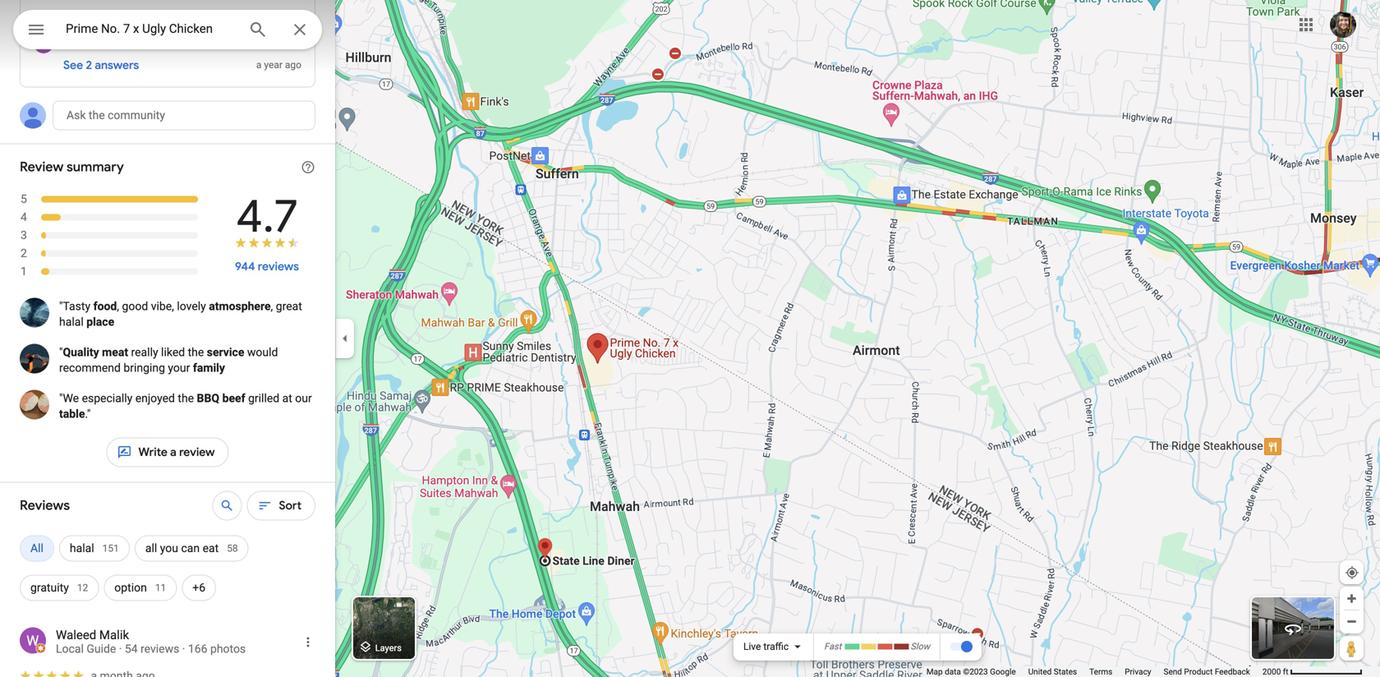 Task type: locate. For each thing, give the bounding box(es) containing it.
0 horizontal spatial a
[[170, 445, 177, 460]]

a year ago
[[256, 59, 302, 71]]

halal down "tasty
[[59, 315, 84, 329]]

don't
[[113, 35, 138, 48]]

all
[[30, 542, 43, 555]]

more information about the review summary image
[[301, 160, 316, 175]]

slow
[[911, 642, 930, 652]]

944
[[235, 259, 255, 274]]

reviews
[[258, 259, 299, 274], [141, 642, 179, 656]]

1 stars, 33 reviews image
[[20, 263, 199, 281]]

5 stars, 790 reviews image
[[20, 190, 200, 208]]

search reviews image
[[220, 498, 235, 513]]

2000
[[1263, 667, 1281, 677]]

, great halal
[[59, 300, 302, 329]]

live traffic option
[[744, 641, 789, 653]]

bbq
[[197, 392, 219, 405]]

3 stars, 17 reviews image
[[20, 226, 199, 244]]

2
[[86, 58, 92, 73], [21, 247, 27, 260]]

enjoyed
[[135, 392, 175, 405]]

at
[[282, 392, 292, 405]]

eat
[[203, 542, 219, 555]]

3
[[21, 228, 27, 242]]

a inside 'button'
[[170, 445, 177, 460]]

service
[[207, 346, 244, 359]]

None text field
[[59, 299, 316, 330]]


[[358, 638, 373, 656]]

1 vertical spatial the
[[178, 392, 194, 405]]

2 , from the left
[[271, 300, 273, 313]]

a
[[256, 59, 262, 71], [170, 445, 177, 460]]

0 vertical spatial reviews
[[258, 259, 299, 274]]

photos
[[210, 642, 246, 656]]

."
[[85, 407, 91, 421]]

google account: giulia masi  
(giulia.masi@adept.ai) image
[[1331, 12, 1357, 38]]

0 horizontal spatial ·
[[119, 642, 122, 656]]

dogs
[[162, 12, 189, 26]]

a left the year
[[256, 59, 262, 71]]

zoom out image
[[1346, 616, 1358, 628]]

inside?
[[192, 12, 229, 26]]

 layers
[[358, 638, 402, 656]]

166
[[188, 642, 208, 656]]

halal
[[59, 315, 84, 329], [70, 542, 94, 555]]

· left 54
[[119, 642, 122, 656]]

footer containing map data ©2023 google
[[927, 666, 1263, 677]]

0 vertical spatial you
[[51, 12, 71, 26]]

None text field
[[53, 101, 316, 130], [59, 345, 316, 376], [59, 391, 316, 422], [53, 101, 316, 130], [59, 345, 316, 376], [59, 391, 316, 422]]

footer
[[927, 666, 1263, 677]]

0 horizontal spatial ,
[[117, 300, 119, 313]]

sort image
[[258, 498, 272, 513]]

,
[[117, 300, 119, 313], [271, 300, 273, 313]]

you right all
[[160, 542, 178, 555]]

none field inside prime no. 7 x ugly chicken field
[[66, 19, 235, 39]]

send product feedback button
[[1164, 666, 1251, 677]]

2 · from the left
[[182, 642, 185, 656]]

1 horizontal spatial a
[[256, 59, 262, 71]]

the for liked
[[188, 346, 204, 359]]

1 vertical spatial reviews
[[141, 642, 179, 656]]

1
[[21, 265, 27, 278]]


[[26, 18, 46, 42]]

, left 'good'
[[117, 300, 119, 313]]

states
[[1054, 667, 1078, 677]]

halal inside ", great halal"
[[59, 315, 84, 329]]

, inside ", great halal"
[[271, 300, 273, 313]]

1 horizontal spatial reviews
[[258, 259, 299, 274]]

zoom in image
[[1346, 593, 1358, 605]]

1 horizontal spatial ·
[[182, 642, 185, 656]]

meat
[[102, 346, 128, 359]]

the inside "we especially enjoyed the bbq beef grilled at our table ."
[[178, 392, 194, 405]]

1 horizontal spatial ,
[[271, 300, 273, 313]]

ago
[[285, 59, 302, 71]]

0 vertical spatial the
[[188, 346, 204, 359]]

the left bbq
[[178, 392, 194, 405]]

place
[[86, 315, 114, 329]]

Prime No. 7 x Ugly Chicken field
[[13, 10, 322, 49]]

None field
[[66, 19, 235, 39]]

halal inside radio
[[70, 542, 94, 555]]

malik
[[99, 628, 129, 642]]

you for all
[[160, 542, 178, 555]]

none text field containing "tasty
[[59, 299, 316, 330]]

refine reviews option group
[[20, 529, 316, 608]]

small
[[132, 12, 160, 26]]

the
[[188, 346, 204, 359], [178, 392, 194, 405]]

1 vertical spatial you
[[160, 542, 178, 555]]

terms
[[1090, 667, 1113, 677]]

halal, mentioned in 151 reviews radio
[[59, 529, 130, 568]]

4.7 stars image
[[219, 236, 316, 252]]

fast
[[824, 642, 842, 652]]

0 vertical spatial a
[[256, 59, 262, 71]]

halal 151
[[70, 542, 119, 555]]

reviews down 4.7 stars image
[[258, 259, 299, 274]]

, left great
[[271, 300, 273, 313]]

0 horizontal spatial reviews
[[141, 642, 179, 656]]

2 right see
[[86, 58, 92, 73]]

0 vertical spatial halal
[[59, 315, 84, 329]]

0 horizontal spatial you
[[51, 12, 71, 26]]

4 stars, 90 reviews image
[[20, 208, 199, 226]]

but
[[173, 35, 190, 48]]

review
[[179, 445, 215, 460]]

you right do
[[51, 12, 71, 26]]

guide
[[87, 642, 116, 656]]

especially
[[82, 392, 133, 405]]

terms button
[[1090, 666, 1113, 677]]

·
[[119, 642, 122, 656], [182, 642, 185, 656]]

family
[[193, 361, 225, 375]]

2 up 1
[[21, 247, 27, 260]]

street view image
[[1284, 619, 1303, 639]]

1 vertical spatial halal
[[70, 542, 94, 555]]

gratuity 12
[[30, 581, 88, 595]]

collapse side panel image
[[336, 330, 354, 348]]

you
[[51, 12, 71, 26], [160, 542, 178, 555]]

1 horizontal spatial 2
[[86, 58, 92, 73]]

google
[[990, 667, 1016, 677]]

beef
[[222, 392, 245, 405]]

traffic
[[764, 641, 789, 653]]

1 · from the left
[[119, 642, 122, 656]]

sort
[[279, 498, 302, 513]]

reviews right 54
[[141, 642, 179, 656]]

you inside "radio"
[[160, 542, 178, 555]]

write a review image
[[117, 445, 132, 460]]

1 vertical spatial a
[[170, 445, 177, 460]]

halal left 151
[[70, 542, 94, 555]]

a right write
[[170, 445, 177, 460]]

actions for waleed malik's review image
[[301, 635, 316, 650]]

them.
[[214, 35, 243, 48]]

atmosphere
[[209, 300, 271, 313]]

5
[[21, 192, 27, 206]]

1 vertical spatial 2
[[21, 247, 27, 260]]

show street view coverage image
[[1340, 636, 1364, 661]]

actually  i don't know. but ask  them.
[[63, 35, 243, 48]]

map
[[927, 667, 943, 677]]

2 stars, 14 reviews image
[[20, 244, 199, 263]]

· left 166
[[182, 642, 185, 656]]

actually
[[63, 35, 104, 48]]

would recommend bringing your
[[59, 346, 278, 375]]

footer inside google maps element
[[927, 666, 1263, 677]]

0 horizontal spatial 2
[[21, 247, 27, 260]]

privacy button
[[1125, 666, 1152, 677]]

see
[[63, 58, 83, 73]]

1 horizontal spatial you
[[160, 542, 178, 555]]

All reviews radio
[[20, 529, 54, 568]]

the up family
[[188, 346, 204, 359]]



Task type: describe. For each thing, give the bounding box(es) containing it.
0 vertical spatial 2
[[86, 58, 92, 73]]

i
[[107, 35, 110, 48]]

local
[[56, 642, 84, 656]]

reviews inside waleed malik local guide · 54 reviews · 166 photos
[[141, 642, 179, 656]]

 Show traffic  checkbox
[[950, 640, 973, 653]]

1 , from the left
[[117, 300, 119, 313]]

see 2 answers
[[63, 58, 139, 73]]

944 reviews button
[[219, 247, 316, 286]]

write a review
[[139, 445, 215, 460]]

©2023
[[963, 667, 988, 677]]

12
[[77, 582, 88, 594]]

you for do
[[51, 12, 71, 26]]

"
[[59, 346, 63, 359]]

good
[[122, 300, 148, 313]]

google maps element
[[0, 0, 1381, 677]]

ft
[[1283, 667, 1289, 677]]

send product feedback
[[1164, 667, 1251, 677]]

allow
[[102, 12, 130, 26]]

151
[[102, 543, 119, 554]]

54
[[125, 642, 138, 656]]

option, mentioned in 11 reviews radio
[[104, 568, 177, 608]]

live
[[744, 641, 761, 653]]

+6
[[193, 581, 206, 595]]

reviews inside button
[[258, 259, 299, 274]]

" quality
[[59, 346, 99, 359]]

your
[[168, 361, 190, 375]]

lovely
[[177, 300, 206, 313]]

waleed
[[56, 628, 96, 642]]

option 11
[[114, 581, 166, 595]]

bringing
[[124, 361, 165, 375]]

our
[[295, 392, 312, 405]]

know.
[[140, 35, 170, 48]]

united
[[1029, 667, 1052, 677]]

all you can eat, mentioned in 58 reviews radio
[[135, 529, 249, 568]]

great
[[276, 300, 302, 313]]

year
[[264, 59, 283, 71]]

layers
[[375, 643, 402, 653]]

2000 ft
[[1263, 667, 1289, 677]]

feedback
[[1215, 667, 1251, 677]]

option
[[114, 581, 147, 595]]

 button
[[13, 10, 59, 53]]

table
[[59, 407, 85, 421]]

summary
[[67, 159, 124, 175]]

review
[[20, 159, 63, 175]]

recommend
[[59, 361, 121, 375]]

sort button
[[247, 486, 316, 526]]

4
[[21, 210, 27, 224]]

can
[[181, 542, 200, 555]]

answers
[[95, 58, 139, 73]]

the for enjoyed
[[178, 392, 194, 405]]

data
[[945, 667, 961, 677]]

"tasty
[[59, 300, 90, 313]]

privacy
[[1125, 667, 1152, 677]]

all
[[145, 542, 157, 555]]

photo of waleed malik image
[[20, 627, 46, 654]]

liked
[[161, 346, 185, 359]]

none text field inside google maps element
[[59, 299, 316, 330]]

2 inside 2 stars, 14 reviews image
[[21, 247, 27, 260]]

grilled
[[248, 392, 280, 405]]

send
[[1164, 667, 1183, 677]]

united states
[[1029, 667, 1078, 677]]

all you can eat 58
[[145, 542, 238, 555]]

really
[[131, 346, 158, 359]]

meat really liked the service
[[102, 346, 244, 359]]

do you guys allow small dogs inside?
[[34, 12, 229, 26]]

guys
[[74, 12, 99, 26]]

food
[[93, 300, 117, 313]]

58
[[227, 543, 238, 554]]

reviews
[[20, 497, 70, 514]]

quality
[[63, 346, 99, 359]]

write a review button
[[106, 433, 229, 472]]

"we
[[59, 392, 79, 405]]

2000 ft button
[[1263, 667, 1363, 677]]

show your location image
[[1345, 565, 1360, 580]]

 search field
[[13, 10, 322, 53]]

944 reviews
[[235, 259, 299, 274]]

+6 button
[[182, 568, 216, 608]]

would
[[247, 346, 278, 359]]

"tasty food , good vibe, lovely atmosphere
[[59, 300, 271, 313]]

do
[[34, 12, 49, 26]]

review summary
[[20, 159, 124, 175]]

live traffic
[[744, 641, 789, 653]]

5 stars image
[[20, 670, 86, 677]]

vibe,
[[151, 300, 174, 313]]

11
[[155, 582, 166, 594]]

gratuity, mentioned in 12 reviews radio
[[20, 568, 99, 608]]

gratuity
[[30, 581, 69, 595]]

united states button
[[1029, 666, 1078, 677]]



Task type: vqa. For each thing, say whether or not it's contained in the screenshot.
first '·'
yes



